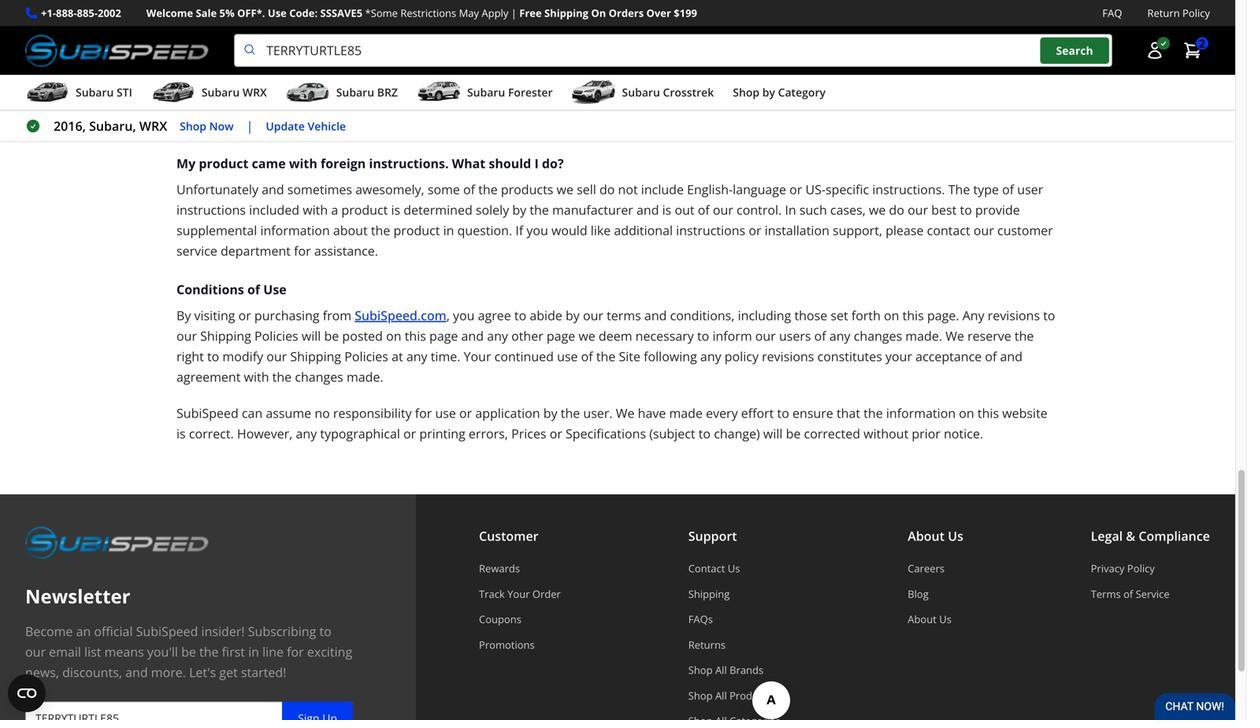 Task type: locate. For each thing, give the bounding box(es) containing it.
and down means
[[125, 664, 148, 681]]

0 horizontal spatial service
[[177, 242, 217, 259]]

continued
[[495, 348, 554, 365]]

about up 'careers'
[[908, 528, 945, 545]]

to down every
[[699, 425, 711, 442]]

0 vertical spatial have
[[258, 31, 286, 48]]

have down beat
[[258, 31, 286, 48]]

0 vertical spatial all
[[716, 663, 727, 677]]

about inside the unfortunately and sometimes awesomely, some of the products we sell do not include english-language or us-specific instructions. the type of user instructions included with a product is determined solely by the manufacturer and is out of our control. in such cases, we do our best to provide supplemental information about the product in question. if you would like additional instructions or installation support, please contact our customer service department for assistance.
[[333, 222, 368, 239]]

by left the category
[[763, 85, 775, 100]]

0 vertical spatial will
[[961, 0, 980, 7]]

1 vertical spatial subispeed logo image
[[25, 526, 209, 559]]

1 horizontal spatial service
[[844, 31, 885, 48]]

terms
[[607, 307, 641, 324]]

legal & compliance
[[1091, 528, 1210, 545]]

0 vertical spatial about
[[908, 528, 945, 545]]

sti
[[117, 85, 132, 100]]

user.
[[583, 405, 613, 422]]

+1-888-885-2002
[[41, 6, 121, 20]]

search input field
[[234, 34, 1113, 67]]

1 horizontal spatial instructions.
[[873, 181, 945, 198]]

| left "free"
[[511, 6, 517, 20]]

in left line
[[248, 644, 259, 660]]

1 vertical spatial use
[[263, 281, 287, 298]]

if inside 'subispeed proudly offers a 110% price match guarantee. if you find a lower price for the same product on a competitor's website, we will gladly match that price and beat them by 10% of the difference. please note, the product must be in-stock and we must price match before you place your order. as always, if you have questions about a product or need installation support, assistance from our friendly customer service department is available monday through friday 8am - 5pm mt.'
[[515, 0, 523, 7]]

of down those
[[815, 328, 826, 344]]

by inside dropdown button
[[763, 85, 775, 100]]

1 horizontal spatial page
[[547, 328, 575, 344]]

a down sometimes
[[331, 201, 338, 218]]

information up 'prior'
[[886, 405, 956, 422]]

and up necessary
[[645, 307, 667, 324]]

we
[[941, 0, 957, 7], [748, 11, 765, 28], [557, 181, 574, 198], [869, 201, 886, 218], [579, 328, 596, 344]]

2 vertical spatial in
[[248, 644, 259, 660]]

shop down shop all brands
[[689, 689, 713, 703]]

2 horizontal spatial this
[[978, 405, 999, 422]]

agree
[[478, 307, 511, 324]]

subaru inside subaru forester dropdown button
[[467, 85, 505, 100]]

for right line
[[287, 644, 304, 660]]

0 horizontal spatial installation
[[497, 31, 562, 48]]

be down by visiting or purchasing from subispeed.com
[[324, 328, 339, 344]]

shop inside dropdown button
[[733, 85, 760, 100]]

of down price
[[371, 11, 383, 28]]

1 horizontal spatial your
[[508, 587, 530, 601]]

department inside the unfortunately and sometimes awesomely, some of the products we sell do not include english-language or us-specific instructions. the type of user instructions included with a product is determined solely by the manufacturer and is out of our control. in such cases, we do our best to provide supplemental information about the product in question. if you would like additional instructions or installation support, please contact our customer service department for assistance.
[[221, 242, 291, 259]]

agreement
[[177, 369, 241, 385]]

us
[[948, 528, 964, 545], [728, 562, 740, 576], [940, 612, 952, 627]]

for inside become an official subispeed insider! subscribing to our email list means you'll be the first in line for exciting news, discounts, and more. let's get started!
[[287, 644, 304, 660]]

subispeed can assume no responsibility for use or application by the user. we have made every effort to ensure that the information on this website is correct. however, any typographical or printing errors, prices or specifications (subject to change) will be corrected without prior notice.
[[177, 405, 1048, 442]]

made.
[[906, 328, 943, 344], [347, 369, 383, 385]]

customer inside the unfortunately and sometimes awesomely, some of the products we sell do not include english-language or us-specific instructions. the type of user instructions included with a product is determined solely by the manufacturer and is out of our control. in such cases, we do our best to provide supplemental information about the product in question. if you would like additional instructions or installation support, please contact our customer service department for assistance.
[[998, 222, 1053, 239]]

user
[[1018, 181, 1044, 198]]

subispeed inside become an official subispeed insider! subscribing to our email list means you'll be the first in line for exciting news, discounts, and more. let's get started!
[[136, 623, 198, 640]]

this down subispeed.com link
[[405, 328, 426, 344]]

subaru inside "subaru sti" 'dropdown button'
[[76, 85, 114, 100]]

0 horizontal spatial changes
[[295, 369, 343, 385]]

0 horizontal spatial information
[[260, 222, 330, 239]]

for left $199 at top right
[[656, 0, 673, 7]]

1 vertical spatial department
[[221, 242, 291, 259]]

us for about us link
[[940, 612, 952, 627]]

0 vertical spatial service
[[844, 31, 885, 48]]

your up available
[[975, 11, 1002, 28]]

conditions,
[[670, 307, 735, 324]]

1 horizontal spatial this
[[903, 307, 924, 324]]

1 about us from the top
[[908, 528, 964, 545]]

any down agree
[[487, 328, 508, 344]]

0 horizontal spatial |
[[246, 118, 253, 134]]

0 vertical spatial from
[[682, 31, 710, 48]]

this inside subispeed can assume no responsibility for use or application by the user. we have made every effort to ensure that the information on this website is correct. however, any typographical or printing errors, prices or specifications (subject to change) will be corrected without prior notice.
[[978, 405, 999, 422]]

5 subaru from the left
[[622, 85, 660, 100]]

customer
[[785, 31, 841, 48], [998, 222, 1053, 239]]

careers
[[908, 562, 945, 576]]

brands
[[730, 663, 764, 677]]

should
[[489, 155, 531, 172]]

the inside become an official subispeed insider! subscribing to our email list means you'll be the first in line for exciting news, discounts, and more. let's get started!
[[199, 644, 219, 660]]

out
[[675, 201, 695, 218]]

control.
[[737, 201, 782, 218]]

1 horizontal spatial from
[[682, 31, 710, 48]]

now
[[209, 118, 234, 133]]

you
[[526, 0, 548, 7], [916, 11, 937, 28], [233, 31, 255, 48], [527, 222, 548, 239], [453, 307, 475, 324]]

1 vertical spatial changes
[[295, 369, 343, 385]]

subispeed up always,
[[177, 0, 239, 7]]

all down shop all brands
[[716, 689, 727, 703]]

subispeed logo image down 2002
[[25, 34, 209, 67]]

subaru
[[76, 85, 114, 100], [202, 85, 240, 100], [336, 85, 374, 100], [467, 85, 505, 100], [622, 85, 660, 100]]

1 subaru from the left
[[76, 85, 114, 100]]

2 horizontal spatial your
[[975, 11, 1002, 28]]

determined
[[404, 201, 473, 218]]

category
[[778, 85, 826, 100]]

0 horizontal spatial from
[[323, 307, 352, 324]]

use right continued
[[557, 348, 578, 365]]

we left deem
[[579, 328, 596, 344]]

acceptance
[[916, 348, 982, 365]]

subispeed for subispeed can assume no responsibility for use or application by the user. we have made every effort to ensure that the information on this website is correct. however, any typographical or printing errors, prices or specifications (subject to change) will be corrected without prior notice.
[[177, 405, 239, 422]]

1 horizontal spatial changes
[[854, 328, 902, 344]]

have up (subject
[[638, 405, 666, 422]]

that up always,
[[177, 11, 200, 28]]

0 vertical spatial this
[[903, 307, 924, 324]]

cases,
[[831, 201, 866, 218]]

support, inside the unfortunately and sometimes awesomely, some of the products we sell do not include english-language or us-specific instructions. the type of user instructions included with a product is determined solely by the manufacturer and is out of our control. in such cases, we do our best to provide supplemental information about the product in question. if you would like additional instructions or installation support, please contact our customer service department for assistance.
[[833, 222, 883, 239]]

by up prices
[[544, 405, 558, 422]]

modify
[[223, 348, 263, 365]]

1 horizontal spatial do
[[889, 201, 905, 218]]

can
[[242, 405, 263, 422]]

wrx down through at the left of page
[[243, 85, 267, 100]]

1 vertical spatial wrx
[[139, 118, 167, 134]]

about up assistance.
[[333, 222, 368, 239]]

1 vertical spatial support,
[[833, 222, 883, 239]]

is inside 'subispeed proudly offers a 110% price match guarantee. if you find a lower price for the same product on a competitor's website, we will gladly match that price and beat them by 10% of the difference. please note, the product must be in-stock and we must price match before you place your order. as always, if you have questions about a product or need installation support, assistance from our friendly customer service department is available monday through friday 8am - 5pm mt.'
[[962, 31, 971, 48]]

service
[[1136, 587, 1170, 601]]

2016, subaru, wrx
[[54, 118, 167, 134]]

the up 'in-'
[[676, 0, 695, 7]]

a left competitor's
[[802, 0, 809, 7]]

0 horizontal spatial use
[[435, 405, 456, 422]]

or left printing
[[404, 425, 416, 442]]

about up 5pm
[[350, 31, 385, 48]]

0 vertical spatial changes
[[854, 328, 902, 344]]

0 vertical spatial subispeed logo image
[[25, 34, 209, 67]]

to up other
[[514, 307, 527, 324]]

1 subispeed logo image from the top
[[25, 34, 209, 67]]

1 horizontal spatial that
[[837, 405, 861, 422]]

wrx inside dropdown button
[[243, 85, 267, 100]]

1 horizontal spatial policy
[[1183, 6, 1210, 20]]

does subispeed.com charge sales tax?
[[177, 90, 416, 107]]

and
[[236, 11, 258, 28], [722, 11, 744, 28], [262, 181, 284, 198], [637, 201, 659, 218], [645, 307, 667, 324], [461, 328, 484, 344], [1000, 348, 1023, 365], [125, 664, 148, 681]]

about us down blog link
[[908, 612, 952, 627]]

1 horizontal spatial we
[[946, 328, 965, 344]]

wrx down the "a subaru wrx thumbnail image"
[[139, 118, 167, 134]]

0 horizontal spatial page
[[430, 328, 458, 344]]

of inside 'subispeed proudly offers a 110% price match guarantee. if you find a lower price for the same product on a competitor's website, we will gladly match that price and beat them by 10% of the difference. please note, the product must be in-stock and we must price match before you place your order. as always, if you have questions about a product or need installation support, assistance from our friendly customer service department is available monday through friday 8am - 5pm mt.'
[[371, 11, 383, 28]]

0 vertical spatial if
[[515, 0, 523, 7]]

service down match
[[844, 31, 885, 48]]

be up let's
[[181, 644, 196, 660]]

we right user.
[[616, 405, 635, 422]]

be down ensure
[[786, 425, 801, 442]]

1 vertical spatial us
[[728, 562, 740, 576]]

a subaru forester thumbnail image image
[[417, 80, 461, 104]]

any down no
[[296, 425, 317, 442]]

1 horizontal spatial support,
[[833, 222, 883, 239]]

1 vertical spatial information
[[886, 405, 956, 422]]

0 vertical spatial support,
[[565, 31, 615, 48]]

customer down provide
[[998, 222, 1053, 239]]

proudly
[[242, 0, 287, 7]]

our down by
[[177, 328, 197, 344]]

subispeed inside subispeed can assume no responsibility for use or application by the user. we have made every effort to ensure that the information on this website is correct. however, any typographical or printing errors, prices or specifications (subject to change) will be corrected without prior notice.
[[177, 405, 239, 422]]

0 horizontal spatial we
[[616, 405, 635, 422]]

4 subaru from the left
[[467, 85, 505, 100]]

0 horizontal spatial your
[[464, 348, 491, 365]]

1 horizontal spatial your
[[886, 348, 913, 365]]

changes down forth in the right top of the page
[[854, 328, 902, 344]]

for up printing
[[415, 405, 432, 422]]

friendly
[[737, 31, 782, 48]]

1 vertical spatial policy
[[1128, 562, 1155, 576]]

you right , on the top of page
[[453, 307, 475, 324]]

subispeed proudly offers a 110% price match guarantee. if you find a lower price for the same product on a competitor's website, we will gladly match that price and beat them by 10% of the difference. please note, the product must be in-stock and we must price match before you place your order. as always, if you have questions about a product or need installation support, assistance from our friendly customer service department is available monday through friday 8am - 5pm mt.
[[177, 0, 1058, 69]]

instructions. up best at right
[[873, 181, 945, 198]]

if up note, at the top
[[515, 0, 523, 7]]

question.
[[458, 222, 512, 239]]

0 horizontal spatial policy
[[1128, 562, 1155, 576]]

service
[[844, 31, 885, 48], [177, 242, 217, 259]]

1 horizontal spatial made.
[[906, 328, 943, 344]]

installation inside the unfortunately and sometimes awesomely, some of the products we sell do not include english-language or us-specific instructions. the type of user instructions included with a product is determined solely by the manufacturer and is out of our control. in such cases, we do our best to provide supplemental information about the product in question. if you would like additional instructions or installation support, please contact our customer service department for assistance.
[[765, 222, 830, 239]]

1 vertical spatial your
[[566, 116, 593, 133]]

0 horizontal spatial do
[[600, 181, 615, 198]]

1 vertical spatial about
[[908, 612, 937, 627]]

1 horizontal spatial department
[[888, 31, 959, 48]]

page
[[430, 328, 458, 344], [547, 328, 575, 344]]

product down "lower"
[[572, 11, 618, 28]]

1 all from the top
[[716, 663, 727, 677]]

by inside 'subispeed proudly offers a 110% price match guarantee. if you find a lower price for the same product on a competitor's website, we will gladly match that price and beat them by 10% of the difference. please note, the product must be in-stock and we must price match before you place your order. as always, if you have questions about a product or need installation support, assistance from our friendly customer service department is available monday through friday 8am - 5pm mt.'
[[326, 11, 340, 28]]

1 vertical spatial about
[[333, 222, 368, 239]]

subaru for subaru crosstrek
[[622, 85, 660, 100]]

blog
[[908, 587, 929, 601]]

will inside , you agree to abide by our terms and conditions, including those set forth on this page. any revisions to our shipping policies will be posted on this page and any other page we deem necessary to inform our users of any changes made. we reserve the right to modify our shipping policies at any time. your continued use of the site following any policy revisions constitutes your acceptance of and agreement with the changes made.
[[302, 328, 321, 344]]

0 vertical spatial in
[[254, 116, 265, 133]]

0 horizontal spatial will
[[302, 328, 321, 344]]

track
[[479, 587, 505, 601]]

is down place
[[962, 31, 971, 48]]

best
[[932, 201, 957, 218]]

made
[[669, 405, 703, 422]]

include
[[641, 181, 684, 198]]

have inside subispeed can assume no responsibility for use or application by the user. we have made every effort to ensure that the information on this website is correct. however, any typographical or printing errors, prices or specifications (subject to change) will be corrected without prior notice.
[[638, 405, 666, 422]]

0 vertical spatial wrx
[[243, 85, 267, 100]]

0 horizontal spatial customer
[[785, 31, 841, 48]]

in inside the unfortunately and sometimes awesomely, some of the products we sell do not include english-language or us-specific instructions. the type of user instructions included with a product is determined solely by the manufacturer and is out of our control. in such cases, we do our best to provide supplemental information about the product in question. if you would like additional instructions or installation support, please contact our customer service department for assistance.
[[443, 222, 454, 239]]

instructions. up awesomely,
[[369, 155, 449, 172]]

1 page from the left
[[430, 328, 458, 344]]

including
[[738, 307, 791, 324]]

2 subispeed logo image from the top
[[25, 526, 209, 559]]

2 page from the left
[[547, 328, 575, 344]]

1 vertical spatial use
[[435, 405, 456, 422]]

our up please in the top of the page
[[908, 201, 928, 218]]

1 horizontal spatial installation
[[765, 222, 830, 239]]

to inside become an official subispeed insider! subscribing to our email list means you'll be the first in line for exciting news, discounts, and more. let's get started!
[[320, 623, 332, 640]]

2 subaru from the left
[[202, 85, 240, 100]]

in inside become an official subispeed insider! subscribing to our email list means you'll be the first in line for exciting news, discounts, and more. let's get started!
[[248, 644, 259, 660]]

installation inside 'subispeed proudly offers a 110% price match guarantee. if you find a lower price for the same product on a competitor's website, we will gladly match that price and beat them by 10% of the difference. please note, the product must be in-stock and we must price match before you place your order. as always, if you have questions about a product or need installation support, assistance from our friendly customer service department is available monday through friday 8am - 5pm mt.'
[[497, 31, 562, 48]]

always,
[[177, 31, 219, 48]]

you left "would"
[[527, 222, 548, 239]]

be right may
[[661, 116, 676, 133]]

1 vertical spatial we
[[616, 405, 635, 422]]

a inside the unfortunately and sometimes awesomely, some of the products we sell do not include english-language or us-specific instructions. the type of user instructions included with a product is determined solely by the manufacturer and is out of our control. in such cases, we do our best to provide supplemental information about the product in question. if you would like additional instructions or installation support, please contact our customer service department for assistance.
[[331, 201, 338, 218]]

shop up accordingly.
[[733, 85, 760, 100]]

&
[[1126, 528, 1136, 545]]

2 horizontal spatial will
[[961, 0, 980, 7]]

2 vertical spatial will
[[764, 425, 783, 442]]

price
[[623, 0, 653, 7], [204, 11, 233, 28], [801, 11, 830, 28]]

0 vertical spatial policy
[[1183, 6, 1210, 20]]

shipping link
[[689, 587, 781, 601]]

and up additional
[[637, 201, 659, 218]]

match
[[833, 11, 870, 28]]

0 horizontal spatial that
[[177, 11, 200, 28]]

by left 10%
[[326, 11, 340, 28]]

we inside subispeed can assume no responsibility for use or application by the user. we have made every effort to ensure that the information on this website is correct. however, any typographical or printing errors, prices or specifications (subject to change) will be corrected without prior notice.
[[616, 405, 635, 422]]

get
[[219, 664, 238, 681]]

i
[[535, 155, 539, 172]]

subaru,
[[89, 118, 136, 134]]

2 all from the top
[[716, 689, 727, 703]]

1 vertical spatial all
[[716, 689, 727, 703]]

use right off*.
[[268, 6, 287, 20]]

any inside subispeed can assume no responsibility for use or application by the user. we have made every effort to ensure that the information on this website is correct. however, any typographical or printing errors, prices or specifications (subject to change) will be corrected without prior notice.
[[296, 425, 317, 442]]

0 vertical spatial policies
[[255, 328, 298, 344]]

with inside the unfortunately and sometimes awesomely, some of the products we sell do not include english-language or us-specific instructions. the type of user instructions included with a product is determined solely by the manufacturer and is out of our control. in such cases, we do our best to provide supplemental information about the product in question. if you would like additional instructions or installation support, please contact our customer service department for assistance.
[[303, 201, 328, 218]]

you down website, at top
[[916, 11, 937, 28]]

we up place
[[941, 0, 957, 7]]

1 horizontal spatial information
[[886, 405, 956, 422]]

must up friendly
[[768, 11, 798, 28]]

information down included
[[260, 222, 330, 239]]

to up 'agreement'
[[207, 348, 219, 365]]

coupons link
[[479, 612, 561, 627]]

subaru inside the subaru brz dropdown button
[[336, 85, 374, 100]]

department inside 'subispeed proudly offers a 110% price match guarantee. if you find a lower price for the same product on a competitor's website, we will gladly match that price and beat them by 10% of the difference. please note, the product must be in-stock and we must price match before you place your order. as always, if you have questions about a product or need installation support, assistance from our friendly customer service department is available monday through friday 8am - 5pm mt.'
[[888, 31, 959, 48]]

made. down "page."
[[906, 328, 943, 344]]

assistance
[[618, 31, 678, 48]]

must up the assistance
[[622, 11, 652, 28]]

a subaru brz thumbnail image image
[[286, 80, 330, 104]]

0 horizontal spatial have
[[258, 31, 286, 48]]

1 horizontal spatial customer
[[998, 222, 1053, 239]]

manufacturer
[[552, 201, 633, 218]]

customer inside 'subispeed proudly offers a 110% price match guarantee. if you find a lower price for the same product on a competitor's website, we will gladly match that price and beat them by 10% of the difference. please note, the product must be in-stock and we must price match before you place your order. as always, if you have questions about a product or need installation support, assistance from our friendly customer service department is available monday through friday 8am - 5pm mt.'
[[785, 31, 841, 48]]

become
[[25, 623, 73, 640]]

subispeed logo image
[[25, 34, 209, 67], [25, 526, 209, 559]]

update vehicle button
[[266, 117, 346, 135]]

service inside the unfortunately and sometimes awesomely, some of the products we sell do not include english-language or us-specific instructions. the type of user instructions included with a product is determined solely by the manufacturer and is out of our control. in such cases, we do our best to provide supplemental information about the product in question. if you would like additional instructions or installation support, please contact our customer service department for assistance.
[[177, 242, 217, 259]]

of
[[371, 11, 383, 28], [463, 181, 475, 198], [1003, 181, 1014, 198], [698, 201, 710, 218], [247, 281, 260, 298], [815, 328, 826, 344], [581, 348, 593, 365], [985, 348, 997, 365], [1124, 587, 1133, 601]]

is left correct.
[[177, 425, 186, 442]]

about us
[[908, 528, 964, 545], [908, 612, 952, 627]]

0 vertical spatial about
[[350, 31, 385, 48]]

by right abide
[[566, 307, 580, 324]]

0 vertical spatial we
[[946, 328, 965, 344]]

1 vertical spatial customer
[[998, 222, 1053, 239]]

we up acceptance
[[946, 328, 965, 344]]

them
[[291, 11, 322, 28]]

conditions
[[177, 281, 244, 298]]

match
[[406, 0, 443, 7]]

1 vertical spatial service
[[177, 242, 217, 259]]

$199
[[674, 6, 697, 20]]

or up errors,
[[459, 405, 472, 422]]

information inside subispeed can assume no responsibility for use or application by the user. we have made every effort to ensure that the information on this website is correct. however, any typographical or printing errors, prices or specifications (subject to change) will be corrected without prior notice.
[[886, 405, 956, 422]]

questions
[[289, 31, 347, 48]]

sale
[[196, 6, 217, 20]]

from down stock
[[682, 31, 710, 48]]

0 horizontal spatial support,
[[565, 31, 615, 48]]

subaru forester
[[467, 85, 553, 100]]

policy
[[1183, 6, 1210, 20], [1128, 562, 1155, 576]]

will for we
[[961, 0, 980, 7]]

and inside become an official subispeed insider! subscribing to our email list means you'll be the first in line for exciting news, discounts, and more. let's get started!
[[125, 664, 148, 681]]

english-
[[687, 181, 733, 198]]

1 horizontal spatial use
[[557, 348, 578, 365]]

we inside , you agree to abide by our terms and conditions, including those set forth on this page. any revisions to our shipping policies will be posted on this page and any other page we deem necessary to inform our users of any changes made. we reserve the right to modify our shipping policies at any time. your continued use of the site following any policy revisions constitutes your acceptance of and agreement with the changes made.
[[946, 328, 965, 344]]

0 vertical spatial instructions.
[[369, 155, 449, 172]]

0 horizontal spatial policies
[[255, 328, 298, 344]]

2 vertical spatial your
[[886, 348, 913, 365]]

subaru sti
[[76, 85, 132, 100]]

policies down purchasing
[[255, 328, 298, 344]]

subaru inside subaru crosstrek "dropdown button"
[[622, 85, 660, 100]]

1 vertical spatial in
[[443, 222, 454, 239]]

revisions down users
[[762, 348, 814, 365]]

is inside subispeed can assume no responsibility for use or application by the user. we have made every effort to ensure that the information on this website is correct. however, any typographical or printing errors, prices or specifications (subject to change) will be corrected without prior notice.
[[177, 425, 186, 442]]

with down modify
[[244, 369, 269, 385]]

1 vertical spatial made.
[[347, 369, 383, 385]]

brz
[[377, 85, 398, 100]]

0 vertical spatial that
[[177, 11, 200, 28]]

0 vertical spatial about us
[[908, 528, 964, 545]]

support, down on
[[565, 31, 615, 48]]

use up purchasing
[[263, 281, 287, 298]]

information inside the unfortunately and sometimes awesomely, some of the products we sell do not include english-language or us-specific instructions. the type of user instructions included with a product is determined solely by the manufacturer and is out of our control. in such cases, we do our best to provide supplemental information about the product in question. if you would like additional instructions or installation support, please contact our customer service department for assistance.
[[260, 222, 330, 239]]

printing
[[420, 425, 466, 442]]

0 vertical spatial department
[[888, 31, 959, 48]]

1 vertical spatial about us
[[908, 612, 952, 627]]

subaru for subaru wrx
[[202, 85, 240, 100]]

other
[[511, 328, 544, 344]]

us for contact us link
[[728, 562, 740, 576]]

a
[[328, 0, 335, 7], [577, 0, 584, 7], [802, 0, 809, 7], [388, 31, 395, 48], [331, 201, 338, 218]]

installation down note, at the top
[[497, 31, 562, 48]]

3 subaru from the left
[[336, 85, 374, 100]]

update
[[266, 118, 305, 133]]

to inside the unfortunately and sometimes awesomely, some of the products we sell do not include english-language or us-specific instructions. the type of user instructions included with a product is determined solely by the manufacturer and is out of our control. in such cases, we do our best to provide supplemental information about the product in question. if you would like additional instructions or installation support, please contact our customer service department for assistance.
[[960, 201, 972, 218]]

page down abide
[[547, 328, 575, 344]]

+1-
[[41, 6, 56, 20]]

by inside the unfortunately and sometimes awesomely, some of the products we sell do not include english-language or us-specific instructions. the type of user instructions included with a product is determined solely by the manufacturer and is out of our control. in such cases, we do our best to provide supplemental information about the product in question. if you would like additional instructions or installation support, please contact our customer service department for assistance.
[[513, 201, 527, 218]]

1 vertical spatial instructions.
[[873, 181, 945, 198]]

0 horizontal spatial instructions
[[177, 201, 246, 218]]

shop for shop all products
[[689, 689, 713, 703]]

shop inside "link"
[[180, 118, 206, 133]]

0 vertical spatial information
[[260, 222, 330, 239]]

subispeed inside 'subispeed proudly offers a 110% price match guarantee. if you find a lower price for the same product on a competitor's website, we will gladly match that price and beat them by 10% of the difference. please note, the product must be in-stock and we must price match before you place your order. as always, if you have questions about a product or need installation support, assistance from our friendly customer service department is available monday through friday 8am - 5pm mt.'
[[177, 0, 239, 7]]

support, inside 'subispeed proudly offers a 110% price match guarantee. if you find a lower price for the same product on a competitor's website, we will gladly match that price and beat them by 10% of the difference. please note, the product must be in-stock and we must price match before you place your order. as always, if you have questions about a product or need installation support, assistance from our friendly customer service department is available monday through friday 8am - 5pm mt.'
[[565, 31, 615, 48]]

subaru inside the subaru wrx dropdown button
[[202, 85, 240, 100]]

terms of service
[[1091, 587, 1170, 601]]

legal
[[1091, 528, 1123, 545]]

compliance
[[1139, 528, 1210, 545]]

by inside subispeed can assume no responsibility for use or application by the user. we have made every effort to ensure that the information on this website is correct. however, any typographical or printing errors, prices or specifications (subject to change) will be corrected without prior notice.
[[544, 405, 558, 422]]

will inside 'subispeed proudly offers a 110% price match guarantee. if you find a lower price for the same product on a competitor's website, we will gladly match that price and beat them by 10% of the difference. please note, the product must be in-stock and we must price match before you place your order. as always, if you have questions about a product or need installation support, assistance from our friendly customer service department is available monday through friday 8am - 5pm mt.'
[[961, 0, 980, 7]]

of right out
[[698, 201, 710, 218]]

your inside 'subispeed proudly offers a 110% price match guarantee. if you find a lower price for the same product on a competitor's website, we will gladly match that price and beat them by 10% of the difference. please note, the product must be in-stock and we must price match before you place your order. as always, if you have questions about a product or need installation support, assistance from our friendly customer service department is available monday through friday 8am - 5pm mt.'
[[975, 11, 1002, 28]]

changes
[[854, 328, 902, 344], [295, 369, 343, 385]]

ensure
[[793, 405, 834, 422]]

your right time.
[[464, 348, 491, 365]]

2 vertical spatial us
[[940, 612, 952, 627]]

sales
[[355, 90, 386, 107]]

all for brands
[[716, 663, 727, 677]]

terms
[[1091, 587, 1121, 601]]

0 vertical spatial us
[[948, 528, 964, 545]]

subscribing
[[248, 623, 316, 640]]

1 vertical spatial that
[[837, 405, 861, 422]]

guarantee.
[[446, 0, 512, 7]]

on up notice.
[[959, 405, 975, 422]]



Task type: vqa. For each thing, say whether or not it's contained in the screenshot.
CHECK to the right
no



Task type: describe. For each thing, give the bounding box(es) containing it.
of right type
[[1003, 181, 1014, 198]]

0 vertical spatial use
[[268, 6, 287, 20]]

or down control.
[[749, 222, 762, 239]]

be inside 'subispeed proudly offers a 110% price match guarantee. if you find a lower price for the same product on a competitor's website, we will gladly match that price and beat them by 10% of the difference. please note, the product must be in-stock and we must price match before you place your order. as always, if you have questions about a product or need installation support, assistance from our friendly customer service department is available monday through friday 8am - 5pm mt.'
[[655, 11, 670, 28]]

or down conditions of use
[[238, 307, 251, 324]]

on right forth in the right top of the page
[[884, 307, 900, 324]]

we inside , you agree to abide by our terms and conditions, including those set forth on this page. any revisions to our shipping policies will be posted on this page and any other page we deem necessary to inform our users of any changes made. we reserve the right to modify our shipping policies at any time. your continued use of the site following any policy revisions constitutes your acceptance of and agreement with the changes made.
[[579, 328, 596, 344]]

of left "site"
[[581, 348, 593, 365]]

our up deem
[[583, 307, 604, 324]]

the down products
[[530, 201, 549, 218]]

official
[[94, 623, 133, 640]]

privacy policy
[[1091, 562, 1155, 576]]

subaru wrx
[[202, 85, 267, 100]]

type
[[974, 181, 999, 198]]

with inside , you agree to abide by our terms and conditions, including those set forth on this page. any revisions to our shipping policies will be posted on this page and any other page we deem necessary to inform our users of any changes made. we reserve the right to modify our shipping policies at any time. your continued use of the site following any policy revisions constitutes your acceptance of and agreement with the changes made.
[[244, 369, 269, 385]]

the down deem
[[596, 348, 616, 365]]

shop all brands link
[[689, 663, 781, 677]]

and down same
[[722, 11, 744, 28]]

your inside , you agree to abide by our terms and conditions, including those set forth on this page. any revisions to our shipping policies will be posted on this page and any other page we deem necessary to inform our users of any changes made. we reserve the right to modify our shipping policies at any time. your continued use of the site following any policy revisions constitutes your acceptance of and agreement with the changes made.
[[886, 348, 913, 365]]

shop all products link
[[689, 689, 781, 703]]

a subaru crosstrek thumbnail image image
[[572, 80, 616, 104]]

shop all products
[[689, 689, 772, 703]]

to down 'conditions,'
[[697, 328, 709, 344]]

0 vertical spatial |
[[511, 6, 517, 20]]

2 about from the top
[[908, 612, 937, 627]]

shipping left on
[[545, 6, 589, 20]]

for inside subispeed can assume no responsibility for use or application by the user. we have made every effort to ensure that the information on this website is correct. however, any typographical or printing errors, prices or specifications (subject to change) will be corrected without prior notice.
[[415, 405, 432, 422]]

crosstrek
[[663, 85, 714, 100]]

subaru sti button
[[25, 78, 132, 110]]

or left 'us-'
[[790, 181, 802, 198]]

use inside , you agree to abide by our terms and conditions, including those set forth on this page. any revisions to our shipping policies will be posted on this page and any other page we deem necessary to inform our users of any changes made. we reserve the right to modify our shipping policies at any time. your continued use of the site following any policy revisions constitutes your acceptance of and agreement with the changes made.
[[557, 348, 578, 365]]

the up without
[[864, 405, 883, 422]]

on inside 'subispeed proudly offers a 110% price match guarantee. if you find a lower price for the same product on a competitor's website, we will gladly match that price and beat them by 10% of the difference. please note, the product must be in-stock and we must price match before you place your order. as always, if you have questions about a product or need installation support, assistance from our friendly customer service department is available monday through friday 8am - 5pm mt.'
[[783, 0, 799, 7]]

our down including
[[756, 328, 776, 344]]

notice.
[[944, 425, 984, 442]]

faqs
[[689, 612, 713, 627]]

will for policies
[[302, 328, 321, 344]]

button image
[[1146, 41, 1165, 60]]

from inside 'subispeed proudly offers a 110% price match guarantee. if you find a lower price for the same product on a competitor's website, we will gladly match that price and beat them by 10% of the difference. please note, the product must be in-stock and we must price match before you place your order. as always, if you have questions about a product or need installation support, assistance from our friendly customer service department is available monday through friday 8am - 5pm mt.'
[[682, 31, 710, 48]]

our right modify
[[267, 348, 287, 365]]

of up purchasing
[[247, 281, 260, 298]]

find
[[551, 0, 574, 7]]

privacy policy link
[[1091, 562, 1210, 576]]

website
[[1003, 405, 1048, 422]]

subaru for subaru forester
[[467, 85, 505, 100]]

or right prices
[[550, 425, 563, 442]]

insider!
[[201, 623, 245, 640]]

0 horizontal spatial instructions.
[[369, 155, 449, 172]]

you up note, at the top
[[526, 0, 548, 7]]

for inside the unfortunately and sometimes awesomely, some of the products we sell do not include english-language or us-specific instructions. the type of user instructions included with a product is determined solely by the manufacturer and is out of our control. in such cases, we do our best to provide supplemental information about the product in question. if you would like additional instructions or installation support, please contact our customer service department for assistance.
[[294, 242, 311, 259]]

0 horizontal spatial wrx
[[139, 118, 167, 134]]

installation for need
[[497, 31, 562, 48]]

blog link
[[908, 587, 964, 601]]

an
[[76, 623, 91, 640]]

2 button
[[1176, 35, 1210, 66]]

1 vertical spatial instructions
[[676, 222, 746, 239]]

with down sales
[[339, 116, 364, 133]]

any down set
[[830, 328, 851, 344]]

lower
[[587, 0, 620, 7]]

product up friendly
[[734, 0, 780, 7]]

shop by category button
[[733, 78, 826, 110]]

0 vertical spatial revisions
[[988, 307, 1040, 324]]

faqs link
[[689, 612, 781, 627]]

stock
[[688, 11, 719, 28]]

subaru wrx button
[[151, 78, 267, 110]]

over
[[647, 6, 671, 20]]

available
[[974, 31, 1026, 48]]

885-
[[77, 6, 98, 20]]

subaru for subaru brz
[[336, 85, 374, 100]]

to right effort
[[777, 405, 790, 422]]

mt.
[[383, 52, 405, 69]]

0 horizontal spatial this
[[405, 328, 426, 344]]

be inside subispeed can assume no responsibility for use or application by the user. we have made every effort to ensure that the information on this website is correct. however, any typographical or printing errors, prices or specifications (subject to change) will be corrected without prior notice.
[[786, 425, 801, 442]]

all for products
[[716, 689, 727, 703]]

policy for privacy policy
[[1128, 562, 1155, 576]]

the right reserve
[[1015, 328, 1034, 344]]

for inside 'subispeed proudly offers a 110% price match guarantee. if you find a lower price for the same product on a competitor's website, we will gladly match that price and beat them by 10% of the difference. please note, the product must be in-stock and we must price match before you place your order. as always, if you have questions about a product or need installation support, assistance from our friendly customer service department is available monday through friday 8am - 5pm mt.'
[[656, 0, 673, 7]]

responsibility
[[333, 405, 412, 422]]

product down determined
[[394, 222, 440, 239]]

apply
[[482, 6, 509, 20]]

2 horizontal spatial price
[[801, 11, 830, 28]]

contact
[[927, 222, 971, 239]]

in
[[785, 201, 796, 218]]

subispeed.com link
[[355, 307, 447, 324]]

we left sell in the left of the page
[[557, 181, 574, 198]]

subaru for subaru sti
[[76, 85, 114, 100]]

that inside 'subispeed proudly offers a 110% price match guarantee. if you find a lower price for the same product on a competitor's website, we will gladly match that price and beat them by 10% of the difference. please note, the product must be in-stock and we must price match before you place your order. as always, if you have questions about a product or need installation support, assistance from our friendly customer service department is available monday through friday 8am - 5pm mt.'
[[177, 11, 200, 28]]

to right any
[[1044, 307, 1056, 324]]

0 horizontal spatial price
[[204, 11, 233, 28]]

1 vertical spatial from
[[323, 307, 352, 324]]

and right 5%
[[236, 11, 258, 28]]

is down awesomely,
[[391, 201, 400, 218]]

forester
[[508, 85, 553, 100]]

a subaru sti thumbnail image image
[[25, 80, 69, 104]]

product up "unfortunately" at the top left
[[199, 155, 249, 172]]

use inside subispeed can assume no responsibility for use or application by the user. we have made every effort to ensure that the information on this website is correct. however, any typographical or printing errors, prices or specifications (subject to change) will be corrected without prior notice.
[[435, 405, 456, 422]]

privacy
[[1091, 562, 1125, 576]]

shipping down "contact"
[[689, 587, 730, 601]]

the up solely
[[479, 181, 498, 198]]

1 horizontal spatial policies
[[345, 348, 388, 365]]

beat
[[262, 11, 288, 28]]

10%
[[343, 11, 368, 28]]

if inside the unfortunately and sometimes awesomely, some of the products we sell do not include english-language or us-specific instructions. the type of user instructions included with a product is determined solely by the manufacturer and is out of our control. in such cases, we do our best to provide supplemental information about the product in question. if you would like additional instructions or installation support, please contact our customer service department for assistance.
[[516, 222, 523, 239]]

specific
[[826, 181, 869, 198]]

2 about us from the top
[[908, 612, 952, 627]]

returns
[[689, 638, 726, 652]]

be inside become an official subispeed insider! subscribing to our email list means you'll be the first in line for exciting news, discounts, and more. let's get started!
[[181, 644, 196, 660]]

promotions
[[479, 638, 535, 652]]

policy for return policy
[[1183, 6, 1210, 20]]

let's
[[189, 664, 216, 681]]

price
[[374, 0, 403, 7]]

by inside , you agree to abide by our terms and conditions, including those set forth on this page. any revisions to our shipping policies will be posted on this page and any other page we deem necessary to inform our users of any changes made. we reserve the right to modify our shipping policies at any time. your continued use of the site following any policy revisions constitutes your acceptance of and agreement with the changes made.
[[566, 307, 580, 324]]

support, for please
[[833, 222, 883, 239]]

110%
[[338, 0, 370, 7]]

product down welcome sale 5% off*. use code: sssave5 *some restrictions may apply | free shipping on orders over $199
[[398, 31, 445, 48]]

deem
[[599, 328, 632, 344]]

tax
[[454, 116, 472, 133]]

unfortunately and sometimes awesomely, some of the products we sell do not include english-language or us-specific instructions. the type of user instructions included with a product is determined solely by the manufacturer and is out of our control. in such cases, we do our best to provide supplemental information about the product in question. if you would like additional instructions or installation support, please contact our customer service department for assistance.
[[177, 181, 1053, 259]]

assistance.
[[314, 242, 378, 259]]

shop now link
[[180, 117, 234, 135]]

0 vertical spatial do
[[600, 181, 615, 198]]

a up mt.
[[388, 31, 395, 48]]

have inside 'subispeed proudly offers a 110% price match guarantee. if you find a lower price for the same product on a competitor's website, we will gladly match that price and beat them by 10% of the difference. please note, the product must be in-stock and we must price match before you place your order. as always, if you have questions about a product or need installation support, assistance from our friendly customer service department is available monday through friday 8am - 5pm mt.'
[[258, 31, 286, 48]]

such
[[800, 201, 827, 218]]

you inside the unfortunately and sometimes awesomely, some of the products we sell do not include english-language or us-specific instructions. the type of user instructions included with a product is determined solely by the manufacturer and is out of our control. in such cases, we do our best to provide supplemental information about the product in question. if you would like additional instructions or installation support, please contact our customer service department for assistance.
[[527, 222, 548, 239]]

thus,
[[534, 116, 563, 133]]

shop for shop by category
[[733, 85, 760, 100]]

your inside , you agree to abide by our terms and conditions, including those set forth on this page. any revisions to our shipping policies will be posted on this page and any other page we deem necessary to inform our users of any changes made. we reserve the right to modify our shipping policies at any time. your continued use of the site following any policy revisions constitutes your acceptance of and agreement with the changes made.
[[464, 348, 491, 365]]

change)
[[714, 425, 760, 442]]

please
[[886, 222, 924, 239]]

contact us link
[[689, 562, 781, 576]]

conditions of use
[[177, 281, 287, 298]]

or inside 'subispeed proudly offers a 110% price match guarantee. if you find a lower price for the same product on a competitor's website, we will gladly match that price and beat them by 10% of the difference. please note, the product must be in-stock and we must price match before you place your order. as always, if you have questions about a product or need installation support, assistance from our friendly customer service department is available monday through friday 8am - 5pm mt.'
[[448, 31, 461, 48]]

friday
[[278, 52, 314, 69]]

we up friendly
[[748, 11, 765, 28]]

0 horizontal spatial your
[[566, 116, 593, 133]]

Enter your email text field
[[25, 702, 353, 720]]

correct.
[[189, 425, 234, 442]]

product down awesomely,
[[342, 201, 388, 218]]

specifications
[[566, 425, 646, 442]]

become an official subispeed insider! subscribing to our email list means you'll be the first in line for exciting news, discounts, and more. let's get started!
[[25, 623, 352, 681]]

compliance
[[269, 116, 336, 133]]

subispeed for subispeed is in compliance with current nexus tax laws and, thus, your order may be taxed accordingly.
[[177, 116, 239, 133]]

is right now
[[242, 116, 251, 133]]

shop all brands
[[689, 663, 764, 677]]

the
[[949, 181, 970, 198]]

users
[[779, 328, 811, 344]]

update vehicle
[[266, 118, 346, 133]]

on up at at left
[[386, 328, 402, 344]]

a subaru wrx thumbnail image image
[[151, 80, 195, 104]]

any down inform
[[701, 348, 722, 365]]

of down reserve
[[985, 348, 997, 365]]

our down provide
[[974, 222, 994, 239]]

included
[[249, 201, 300, 218]]

our inside become an official subispeed insider! subscribing to our email list means you'll be the first in line for exciting news, discounts, and more. let's get started!
[[25, 644, 46, 660]]

email
[[49, 644, 81, 660]]

monday
[[177, 52, 224, 69]]

0 horizontal spatial revisions
[[762, 348, 814, 365]]

page.
[[928, 307, 959, 324]]

offers
[[291, 0, 325, 7]]

shipping down visiting
[[200, 328, 251, 344]]

about inside 'subispeed proudly offers a 110% price match guarantee. if you find a lower price for the same product on a competitor's website, we will gladly match that price and beat them by 10% of the difference. please note, the product must be in-stock and we must price match before you place your order. as always, if you have questions about a product or need installation support, assistance from our friendly customer service department is available monday through friday 8am - 5pm mt.'
[[350, 31, 385, 48]]

any right at at left
[[406, 348, 428, 365]]

installation for or
[[765, 222, 830, 239]]

1 must from the left
[[622, 11, 652, 28]]

0 horizontal spatial made.
[[347, 369, 383, 385]]

our inside 'subispeed proudly offers a 110% price match guarantee. if you find a lower price for the same product on a competitor's website, we will gladly match that price and beat them by 10% of the difference. please note, the product must be in-stock and we must price match before you place your order. as always, if you have questions about a product or need installation support, assistance from our friendly customer service department is available monday through friday 8am - 5pm mt.'
[[714, 31, 734, 48]]

however,
[[237, 425, 293, 442]]

competitor's
[[812, 0, 885, 7]]

same
[[699, 0, 730, 7]]

website,
[[889, 0, 937, 7]]

return policy
[[1148, 6, 1210, 20]]

products
[[501, 181, 554, 198]]

code:
[[289, 6, 318, 20]]

and down reserve
[[1000, 348, 1023, 365]]

with up sometimes
[[289, 155, 317, 172]]

tax?
[[390, 90, 416, 107]]

2 must from the left
[[768, 11, 798, 28]]

that inside subispeed can assume no responsibility for use or application by the user. we have made every effort to ensure that the information on this website is correct. however, any typographical or printing errors, prices or specifications (subject to change) will be corrected without prior notice.
[[837, 405, 861, 422]]

returns link
[[689, 638, 781, 652]]

shop for shop now
[[180, 118, 206, 133]]

on inside subispeed can assume no responsibility for use or application by the user. we have made every effort to ensure that the information on this website is correct. however, any typographical or printing errors, prices or specifications (subject to change) will be corrected without prior notice.
[[959, 405, 975, 422]]

a left 110%
[[328, 0, 335, 7]]

open widget image
[[8, 675, 46, 712]]

return policy link
[[1148, 5, 1210, 21]]

service inside 'subispeed proudly offers a 110% price match guarantee. if you find a lower price for the same product on a competitor's website, we will gladly match that price and beat them by 10% of the difference. please note, the product must be in-stock and we must price match before you place your order. as always, if you have questions about a product or need installation support, assistance from our friendly customer service department is available monday through friday 8am - 5pm mt.'
[[844, 31, 885, 48]]

the down price
[[386, 11, 405, 28]]

is left out
[[662, 201, 672, 218]]

shop for shop all brands
[[689, 663, 713, 677]]

of right terms
[[1124, 587, 1133, 601]]

we right cases,
[[869, 201, 886, 218]]

1 horizontal spatial price
[[623, 0, 653, 7]]

1 about from the top
[[908, 528, 945, 545]]

and down agree
[[461, 328, 484, 344]]

the down find
[[549, 11, 569, 28]]

sell
[[577, 181, 596, 198]]

a right find
[[577, 0, 584, 7]]

the left user.
[[561, 405, 580, 422]]

1 vertical spatial |
[[246, 118, 253, 134]]

about us link
[[908, 612, 964, 627]]

our down english-
[[713, 201, 734, 218]]

reserve
[[968, 328, 1012, 344]]

will inside subispeed can assume no responsibility for use or application by the user. we have made every effort to ensure that the information on this website is correct. however, any typographical or printing errors, prices or specifications (subject to change) will be corrected without prior notice.
[[764, 425, 783, 442]]

instructions. inside the unfortunately and sometimes awesomely, some of the products we sell do not include english-language or us-specific instructions. the type of user instructions included with a product is determined solely by the manufacturer and is out of our control. in such cases, we do our best to provide supplemental information about the product in question. if you would like additional instructions or installation support, please contact our customer service department for assistance.
[[873, 181, 945, 198]]

subaru brz
[[336, 85, 398, 100]]

support, for assistance
[[565, 31, 615, 48]]

, you agree to abide by our terms and conditions, including those set forth on this page. any revisions to our shipping policies will be posted on this page and any other page we deem necessary to inform our users of any changes made. we reserve the right to modify our shipping policies at any time. your continued use of the site following any policy revisions constitutes your acceptance of and agreement with the changes made.
[[177, 307, 1056, 385]]

rewards
[[479, 562, 520, 576]]

necessary
[[636, 328, 694, 344]]

you right 'if'
[[233, 31, 255, 48]]

shipping down by visiting or purchasing from subispeed.com
[[290, 348, 341, 365]]

the up assume
[[272, 369, 292, 385]]

may
[[459, 6, 479, 20]]

foreign
[[321, 155, 366, 172]]

be inside , you agree to abide by our terms and conditions, including those set forth on this page. any revisions to our shipping policies will be posted on this page and any other page we deem necessary to inform our users of any changes made. we reserve the right to modify our shipping policies at any time. your continued use of the site following any policy revisions constitutes your acceptance of and agreement with the changes made.
[[324, 328, 339, 344]]

the up assistance.
[[371, 222, 390, 239]]

application
[[475, 405, 540, 422]]

customer
[[479, 528, 539, 545]]

subispeed for subispeed proudly offers a 110% price match guarantee. if you find a lower price for the same product on a competitor's website, we will gladly match that price and beat them by 10% of the difference. please note, the product must be in-stock and we must price match before you place your order. as always, if you have questions about a product or need installation support, assistance from our friendly customer service department is available monday through friday 8am - 5pm mt.
[[177, 0, 239, 7]]

you inside , you agree to abide by our terms and conditions, including those set forth on this page. any revisions to our shipping policies will be posted on this page and any other page we deem necessary to inform our users of any changes made. we reserve the right to modify our shipping policies at any time. your continued use of the site following any policy revisions constitutes your acceptance of and agreement with the changes made.
[[453, 307, 475, 324]]

of right some
[[463, 181, 475, 198]]

and up included
[[262, 181, 284, 198]]



